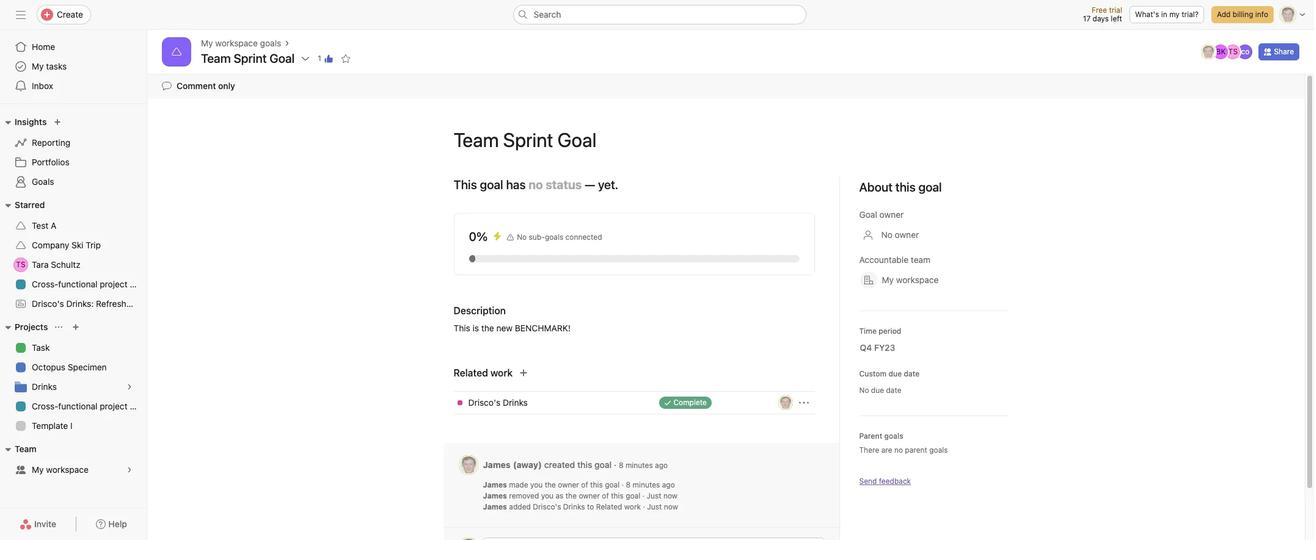 Task type: vqa. For each thing, say whether or not it's contained in the screenshot.
the left Date
yes



Task type: describe. For each thing, give the bounding box(es) containing it.
are
[[881, 446, 892, 455]]

insights button
[[0, 115, 47, 130]]

parent
[[859, 432, 882, 441]]

projects
[[15, 322, 48, 332]]

functional for i
[[58, 401, 97, 412]]

company
[[32, 240, 69, 251]]

minutes inside james made you the owner of this goal · 8 minutes ago james removed you as the owner of this goal · just now james added drisco's drinks to related work · just now
[[633, 481, 660, 490]]

send feedback link
[[859, 477, 911, 488]]

starred
[[15, 200, 45, 210]]

0 horizontal spatial show options image
[[301, 54, 311, 64]]

trial
[[1109, 5, 1122, 15]]

custom due date
[[859, 370, 920, 379]]

in
[[1161, 10, 1167, 19]]

team
[[911, 255, 931, 265]]

my for my tasks link
[[32, 61, 44, 71]]

show options, current sort, top image
[[55, 324, 63, 331]]

cross-functional project plan for drinks:
[[32, 279, 147, 290]]

drisco's drinks: refreshment recommendation link
[[7, 294, 218, 314]]

17
[[1083, 14, 1091, 23]]

1 vertical spatial now
[[664, 503, 678, 512]]

1 horizontal spatial of
[[602, 492, 609, 501]]

feedback
[[879, 477, 911, 486]]

0 horizontal spatial of
[[581, 481, 588, 490]]

fy23
[[874, 343, 895, 353]]

2 horizontal spatial team
[[454, 128, 499, 152]]

created
[[544, 460, 575, 470]]

goals
[[32, 177, 54, 187]]

team button
[[0, 442, 36, 457]]

2 horizontal spatial ja
[[1205, 47, 1213, 56]]

yet.
[[598, 178, 618, 192]]

hide sidebar image
[[16, 10, 26, 20]]

8 inside james (away) created this goal · 8 minutes ago
[[619, 461, 624, 470]]

q4
[[860, 343, 872, 353]]

complete
[[674, 398, 707, 408]]

due for no
[[871, 386, 884, 395]]

0 vertical spatial you
[[530, 481, 543, 490]]

drisco's drinks link
[[468, 397, 639, 410]]

only
[[218, 81, 235, 91]]

see details, my workspace image
[[126, 467, 133, 474]]

james (away) created this goal · 8 minutes ago
[[483, 460, 668, 470]]

no due date
[[859, 386, 902, 395]]

ts inside starred 'element'
[[16, 260, 25, 269]]

search button
[[513, 5, 806, 24]]

home link
[[7, 37, 139, 57]]

0 vertical spatial sprint goal
[[234, 51, 295, 65]]

my tasks
[[32, 61, 67, 71]]

0 horizontal spatial the
[[481, 323, 494, 334]]

tara schultz
[[32, 260, 80, 270]]

james link for added
[[483, 503, 507, 512]]

starred button
[[0, 198, 45, 213]]

benchmark!
[[515, 323, 571, 334]]

ski
[[71, 240, 83, 251]]

owner up the accountable team
[[895, 230, 919, 240]]

1
[[318, 54, 321, 63]]

team inside dropdown button
[[15, 444, 36, 455]]

refreshment
[[96, 299, 146, 309]]

0%
[[469, 230, 488, 244]]

billing
[[1233, 10, 1253, 19]]

—
[[585, 178, 595, 192]]

specimen
[[68, 362, 107, 373]]

status
[[546, 178, 582, 192]]

accountable
[[859, 255, 909, 265]]

1 horizontal spatial show options image
[[799, 398, 809, 408]]

time period
[[859, 327, 901, 336]]

owner up no owner
[[880, 210, 904, 220]]

1 vertical spatial ja button
[[459, 456, 478, 475]]

(away)
[[513, 460, 542, 470]]

search list box
[[513, 5, 806, 24]]

owner up to
[[579, 492, 600, 501]]

work
[[624, 503, 641, 512]]

plan for octopus specimen
[[130, 401, 147, 412]]

0 vertical spatial this
[[577, 460, 592, 470]]

trial?
[[1182, 10, 1199, 19]]

goal up work
[[626, 492, 640, 501]]

template
[[32, 421, 68, 431]]

reporting
[[32, 137, 70, 148]]

free
[[1092, 5, 1107, 15]]

removed
[[509, 492, 539, 501]]

left
[[1111, 14, 1122, 23]]

1 horizontal spatial the
[[545, 481, 556, 490]]

0 vertical spatial now
[[664, 492, 678, 501]]

1 vertical spatial team sprint goal
[[454, 128, 597, 152]]

my up comment only
[[201, 38, 213, 48]]

new image
[[54, 119, 61, 126]]

inbox link
[[7, 76, 139, 96]]

has
[[506, 178, 526, 192]]

company ski trip
[[32, 240, 101, 251]]

add
[[1217, 10, 1231, 19]]

description
[[454, 305, 506, 316]]

drinks inside james made you the owner of this goal · 8 minutes ago james removed you as the owner of this goal · just now james added drisco's drinks to related work · just now
[[563, 503, 585, 512]]

parent goals there are no parent goals
[[859, 432, 948, 455]]

bk
[[1216, 47, 1226, 56]]

1 button
[[314, 50, 337, 67]]

1 james from the top
[[483, 460, 511, 470]]

see details, drinks image
[[126, 384, 133, 391]]

goal
[[859, 210, 877, 220]]

parent
[[905, 446, 927, 455]]

2 james from the top
[[483, 481, 507, 490]]

drinks inside projects element
[[32, 382, 57, 392]]

my workspace link
[[7, 461, 139, 480]]

to
[[587, 503, 594, 512]]

insights element
[[0, 111, 147, 194]]

octopus
[[32, 362, 65, 373]]

goal left has
[[480, 178, 503, 192]]

period
[[879, 327, 901, 336]]

test
[[32, 221, 48, 231]]

related
[[596, 503, 622, 512]]

trip
[[86, 240, 101, 251]]

ago inside james (away) created this goal · 8 minutes ago
[[655, 461, 668, 470]]

projects element
[[0, 316, 147, 439]]

2 horizontal spatial no
[[881, 230, 893, 240]]

info
[[1255, 10, 1268, 19]]

about
[[859, 180, 893, 194]]

task
[[32, 343, 50, 353]]

add supporting work image
[[519, 368, 529, 378]]

drinks link
[[7, 378, 139, 397]]

this for this goal has no status — yet.
[[454, 178, 477, 192]]

1 vertical spatial drinks
[[503, 398, 528, 408]]

help button
[[88, 514, 135, 536]]

what's
[[1135, 10, 1159, 19]]

date for no due date
[[886, 386, 902, 395]]

james link for made you the owner of this goal
[[483, 481, 507, 490]]

octopus specimen link
[[7, 358, 139, 378]]

share button
[[1259, 43, 1300, 60]]

workspace for my workspace link
[[46, 465, 89, 475]]

my workspace for my workspace dropdown button
[[882, 275, 939, 285]]

0 vertical spatial ja button
[[777, 396, 794, 411]]

there
[[859, 446, 879, 455]]

time
[[859, 327, 877, 336]]

my workspace button
[[854, 269, 944, 291]]

cross- for template i
[[32, 401, 58, 412]]

plan for company ski trip
[[130, 279, 147, 290]]

my tasks link
[[7, 57, 139, 76]]

task link
[[7, 338, 139, 358]]

this goal
[[896, 180, 942, 194]]

workspace for my workspace dropdown button
[[896, 275, 939, 285]]

my for my workspace link
[[32, 465, 44, 475]]



Task type: locate. For each thing, give the bounding box(es) containing it.
ja
[[1205, 47, 1213, 56], [781, 398, 789, 408], [464, 461, 472, 470]]

my inside teams element
[[32, 465, 44, 475]]

0 vertical spatial cross-functional project plan
[[32, 279, 147, 290]]

0 vertical spatial ago
[[655, 461, 668, 470]]

no
[[881, 230, 893, 240], [517, 233, 527, 242], [859, 386, 869, 395]]

my workspace down team
[[882, 275, 939, 285]]

drisco's up show options, current sort, top image
[[32, 299, 64, 309]]

2 vertical spatial the
[[566, 492, 577, 501]]

drisco's for drisco's drinks
[[468, 398, 501, 408]]

cross- inside projects element
[[32, 401, 58, 412]]

functional inside starred 'element'
[[58, 279, 97, 290]]

0 horizontal spatial workspace
[[46, 465, 89, 475]]

0 horizontal spatial 8
[[619, 461, 624, 470]]

8 up the related
[[619, 461, 624, 470]]

0 vertical spatial team sprint goal
[[201, 51, 295, 65]]

due
[[889, 370, 902, 379], [871, 386, 884, 395]]

my down accountable
[[882, 275, 894, 285]]

0 horizontal spatial ja button
[[459, 456, 478, 475]]

1 project from the top
[[100, 279, 128, 290]]

3 james from the top
[[483, 492, 507, 501]]

plan down see details, drinks icon
[[130, 401, 147, 412]]

about this goal
[[859, 180, 942, 194]]

the right is
[[481, 323, 494, 334]]

james link left "made"
[[483, 481, 507, 490]]

of up the related
[[602, 492, 609, 501]]

no right has
[[529, 178, 543, 192]]

james link
[[483, 460, 511, 470], [483, 481, 507, 490], [483, 492, 507, 501], [483, 503, 507, 512]]

2 vertical spatial drinks
[[563, 503, 585, 512]]

2 this from the top
[[454, 323, 470, 334]]

0 vertical spatial functional
[[58, 279, 97, 290]]

no down goal owner
[[881, 230, 893, 240]]

1 vertical spatial cross-
[[32, 401, 58, 412]]

drisco's inside drisco's drinks: refreshment recommendation link
[[32, 299, 64, 309]]

james
[[483, 460, 511, 470], [483, 481, 507, 490], [483, 492, 507, 501], [483, 503, 507, 512]]

my workspace goals link
[[201, 37, 281, 50]]

1 vertical spatial project
[[100, 401, 128, 412]]

james left removed
[[483, 492, 507, 501]]

0 vertical spatial cross-
[[32, 279, 58, 290]]

tara
[[32, 260, 49, 270]]

james up "made"
[[483, 460, 511, 470]]

days
[[1093, 14, 1109, 23]]

my workspace
[[882, 275, 939, 285], [32, 465, 89, 475]]

cross-functional project plan link up i
[[7, 397, 147, 417]]

what's in my trial?
[[1135, 10, 1199, 19]]

2 horizontal spatial drinks
[[563, 503, 585, 512]]

0 horizontal spatial drisco's
[[32, 299, 64, 309]]

workspace down team
[[896, 275, 939, 285]]

james left added at the left bottom of page
[[483, 503, 507, 512]]

teams element
[[0, 439, 147, 483]]

2 cross-functional project plan link from the top
[[7, 397, 147, 417]]

1 plan from the top
[[130, 279, 147, 290]]

0 vertical spatial ja
[[1205, 47, 1213, 56]]

0 vertical spatial ts
[[1229, 47, 1238, 56]]

workspace up only
[[215, 38, 258, 48]]

1 horizontal spatial date
[[904, 370, 920, 379]]

home
[[32, 42, 55, 52]]

recommendation
[[149, 299, 218, 309]]

portfolios
[[32, 157, 69, 167]]

q4 fy23 button
[[852, 337, 916, 359]]

functional for drinks:
[[58, 279, 97, 290]]

cross-functional project plan down drinks link
[[32, 401, 147, 412]]

1 horizontal spatial my workspace
[[882, 275, 939, 285]]

my workspace inside dropdown button
[[882, 275, 939, 285]]

1 vertical spatial functional
[[58, 401, 97, 412]]

plan inside projects element
[[130, 401, 147, 412]]

drinks down add supporting work image
[[503, 398, 528, 408]]

4 james link from the top
[[483, 503, 507, 512]]

my for my workspace dropdown button
[[882, 275, 894, 285]]

1 vertical spatial show options image
[[799, 398, 809, 408]]

due for custom
[[889, 370, 902, 379]]

1 horizontal spatial team sprint goal
[[454, 128, 597, 152]]

drisco's drinks: refreshment recommendation
[[32, 299, 218, 309]]

2 vertical spatial workspace
[[46, 465, 89, 475]]

cross- for drisco's drinks: refreshment recommendation
[[32, 279, 58, 290]]

minutes inside james (away) created this goal · 8 minutes ago
[[626, 461, 653, 470]]

0 vertical spatial my workspace
[[882, 275, 939, 285]]

1 vertical spatial ts
[[16, 260, 25, 269]]

drinks left to
[[563, 503, 585, 512]]

this for this is the new benchmark!
[[454, 323, 470, 334]]

ja button
[[777, 396, 794, 411], [459, 456, 478, 475]]

1 vertical spatial the
[[545, 481, 556, 490]]

team sprint goal up has
[[454, 128, 597, 152]]

octopus specimen
[[32, 362, 107, 373]]

show options image
[[301, 54, 311, 64], [799, 398, 809, 408]]

0 vertical spatial the
[[481, 323, 494, 334]]

global element
[[0, 30, 147, 103]]

0 vertical spatial show options image
[[301, 54, 311, 64]]

8
[[619, 461, 624, 470], [626, 481, 631, 490]]

1 horizontal spatial due
[[889, 370, 902, 379]]

0 horizontal spatial no
[[517, 233, 527, 242]]

plan up drisco's drinks: refreshment recommendation
[[130, 279, 147, 290]]

ts
[[1229, 47, 1238, 56], [16, 260, 25, 269]]

cross- down tara
[[32, 279, 58, 290]]

0 vertical spatial workspace
[[215, 38, 258, 48]]

0 vertical spatial 8
[[619, 461, 624, 470]]

sub-
[[529, 233, 545, 242]]

1 vertical spatial of
[[602, 492, 609, 501]]

james left "made"
[[483, 481, 507, 490]]

add to starred image
[[341, 54, 351, 64]]

ts right bk
[[1229, 47, 1238, 56]]

no right are
[[894, 446, 903, 455]]

ago
[[655, 461, 668, 470], [662, 481, 675, 490]]

0 vertical spatial drisco's
[[32, 299, 64, 309]]

date down q4 fy23 dropdown button
[[904, 370, 920, 379]]

2 vertical spatial this
[[611, 492, 624, 501]]

goals link
[[7, 172, 139, 192]]

i
[[70, 421, 73, 431]]

due down custom at the bottom right
[[871, 386, 884, 395]]

functional inside projects element
[[58, 401, 97, 412]]

ts left tara
[[16, 260, 25, 269]]

drinks:
[[66, 299, 94, 309]]

0 vertical spatial team
[[201, 51, 231, 65]]

1 horizontal spatial no
[[859, 386, 869, 395]]

0 vertical spatial due
[[889, 370, 902, 379]]

2 plan from the top
[[130, 401, 147, 412]]

1 vertical spatial date
[[886, 386, 902, 395]]

no left sub-
[[517, 233, 527, 242]]

of down james (away) created this goal · 8 minutes ago
[[581, 481, 588, 490]]

0 horizontal spatial team sprint goal
[[201, 51, 295, 65]]

team sprint goal
[[201, 51, 295, 65], [454, 128, 597, 152]]

1 vertical spatial cross-functional project plan
[[32, 401, 147, 412]]

this right 'created' on the left
[[577, 460, 592, 470]]

cross-functional project plan link
[[7, 275, 147, 294], [7, 397, 147, 417]]

james link left added at the left bottom of page
[[483, 503, 507, 512]]

1 vertical spatial drisco's
[[468, 398, 501, 408]]

functional
[[58, 279, 97, 290], [58, 401, 97, 412]]

goal owner
[[859, 210, 904, 220]]

1 vertical spatial ago
[[662, 481, 675, 490]]

drisco's for drisco's drinks: refreshment recommendation
[[32, 299, 64, 309]]

1 horizontal spatial sprint goal
[[503, 128, 597, 152]]

1 vertical spatial no
[[894, 446, 903, 455]]

of
[[581, 481, 588, 490], [602, 492, 609, 501]]

0 horizontal spatial drinks
[[32, 382, 57, 392]]

2 vertical spatial ja
[[464, 461, 472, 470]]

1 horizontal spatial workspace
[[215, 38, 258, 48]]

1 horizontal spatial drisco's
[[468, 398, 501, 408]]

1 vertical spatial you
[[541, 492, 554, 501]]

inbox
[[32, 81, 53, 91]]

cross-functional project plan inside starred 'element'
[[32, 279, 147, 290]]

my workspace for my workspace link
[[32, 465, 89, 475]]

2 horizontal spatial workspace
[[896, 275, 939, 285]]

1 vertical spatial workspace
[[896, 275, 939, 285]]

1 cross- from the top
[[32, 279, 58, 290]]

0 vertical spatial of
[[581, 481, 588, 490]]

4 james from the top
[[483, 503, 507, 512]]

owner
[[880, 210, 904, 220], [895, 230, 919, 240], [558, 481, 579, 490], [579, 492, 600, 501]]

ago inside james made you the owner of this goal · 8 minutes ago james removed you as the owner of this goal · just now james added drisco's drinks to related work · just now
[[662, 481, 675, 490]]

this is the new benchmark!
[[454, 323, 571, 334]]

my
[[201, 38, 213, 48], [32, 61, 44, 71], [882, 275, 894, 285], [32, 465, 44, 475]]

3 james link from the top
[[483, 492, 507, 501]]

project down see details, drinks icon
[[100, 401, 128, 412]]

comment
[[177, 81, 216, 91]]

1 vertical spatial this
[[590, 481, 603, 490]]

invite
[[34, 519, 56, 530]]

0 vertical spatial drinks
[[32, 382, 57, 392]]

james link left removed
[[483, 492, 507, 501]]

2 cross- from the top
[[32, 401, 58, 412]]

0 horizontal spatial team
[[15, 444, 36, 455]]

0 vertical spatial project
[[100, 279, 128, 290]]

0 horizontal spatial date
[[886, 386, 902, 395]]

cross-functional project plan inside projects element
[[32, 401, 147, 412]]

made
[[509, 481, 528, 490]]

0 horizontal spatial due
[[871, 386, 884, 395]]

0 vertical spatial date
[[904, 370, 920, 379]]

0 vertical spatial plan
[[130, 279, 147, 290]]

project for i
[[100, 401, 128, 412]]

1 vertical spatial plan
[[130, 401, 147, 412]]

2 vertical spatial team
[[15, 444, 36, 455]]

this left has
[[454, 178, 477, 192]]

1 horizontal spatial ja
[[781, 398, 789, 408]]

project inside starred 'element'
[[100, 279, 128, 290]]

no down custom at the bottom right
[[859, 386, 869, 395]]

cross-functional project plan up drinks:
[[32, 279, 147, 290]]

cross-
[[32, 279, 58, 290], [32, 401, 58, 412]]

starred element
[[0, 194, 218, 316]]

date for custom due date
[[904, 370, 920, 379]]

workspace inside my workspace goals link
[[215, 38, 258, 48]]

invite button
[[12, 514, 64, 536]]

cross-functional project plan for i
[[32, 401, 147, 412]]

cross- inside starred 'element'
[[32, 279, 58, 290]]

2 functional from the top
[[58, 401, 97, 412]]

team sprint goal down my workspace goals link
[[201, 51, 295, 65]]

add billing info
[[1217, 10, 1268, 19]]

james made you the owner of this goal · 8 minutes ago james removed you as the owner of this goal · just now james added drisco's drinks to related work · just now
[[483, 481, 678, 512]]

0 horizontal spatial my workspace
[[32, 465, 89, 475]]

project for drinks:
[[100, 279, 128, 290]]

just
[[647, 492, 661, 501], [647, 503, 662, 512]]

1 cross-functional project plan link from the top
[[7, 275, 147, 294]]

my workspace inside teams element
[[32, 465, 89, 475]]

1 functional from the top
[[58, 279, 97, 290]]

my inside dropdown button
[[882, 275, 894, 285]]

projects button
[[0, 320, 48, 335]]

drisco's down as
[[533, 503, 561, 512]]

this left is
[[454, 323, 470, 334]]

accountable team
[[859, 255, 931, 265]]

cross-functional project plan link for i
[[7, 397, 147, 417]]

no sub-goals connected
[[517, 233, 602, 242]]

drisco's drinks
[[468, 398, 528, 408]]

0 vertical spatial no
[[529, 178, 543, 192]]

1 vertical spatial 8
[[626, 481, 631, 490]]

0 vertical spatial cross-functional project plan link
[[7, 275, 147, 294]]

sprint goal up this goal has no status — yet.
[[503, 128, 597, 152]]

template i
[[32, 421, 73, 431]]

workspace inside my workspace link
[[46, 465, 89, 475]]

no owner
[[881, 230, 919, 240]]

1 vertical spatial just
[[647, 503, 662, 512]]

1 horizontal spatial 8
[[626, 481, 631, 490]]

this goal has no status — yet.
[[454, 178, 618, 192]]

share
[[1274, 47, 1294, 56]]

you up removed
[[530, 481, 543, 490]]

1 horizontal spatial ts
[[1229, 47, 1238, 56]]

as
[[556, 492, 564, 501]]

goal up the related
[[605, 481, 620, 490]]

new project or portfolio image
[[72, 324, 80, 331]]

my left 'tasks'
[[32, 61, 44, 71]]

plan inside starred 'element'
[[130, 279, 147, 290]]

1 horizontal spatial ja button
[[777, 396, 794, 411]]

a
[[51, 221, 56, 231]]

2 cross-functional project plan from the top
[[32, 401, 147, 412]]

drinks
[[32, 382, 57, 392], [503, 398, 528, 408], [563, 503, 585, 512]]

template i link
[[7, 417, 139, 436]]

workspace down template i link
[[46, 465, 89, 475]]

0 vertical spatial this
[[454, 178, 477, 192]]

1 vertical spatial ja
[[781, 398, 789, 408]]

1 vertical spatial due
[[871, 386, 884, 395]]

0 vertical spatial minutes
[[626, 461, 653, 470]]

no inside parent goals there are no parent goals
[[894, 446, 903, 455]]

my workspace goals
[[201, 38, 281, 48]]

sprint goal down my workspace goals link
[[234, 51, 295, 65]]

test a
[[32, 221, 56, 231]]

1 vertical spatial this
[[454, 323, 470, 334]]

1 james link from the top
[[483, 460, 511, 470]]

related work
[[454, 368, 513, 379]]

my workspace down template i
[[32, 465, 89, 475]]

2 project from the top
[[100, 401, 128, 412]]

free trial 17 days left
[[1083, 5, 1122, 23]]

2 james link from the top
[[483, 481, 507, 490]]

due up no due date
[[889, 370, 902, 379]]

cross-functional project plan link for drinks:
[[7, 275, 147, 294]]

custom
[[859, 370, 887, 379]]

1 vertical spatial minutes
[[633, 481, 660, 490]]

1 this from the top
[[454, 178, 477, 192]]

1 vertical spatial sprint goal
[[503, 128, 597, 152]]

1 horizontal spatial team
[[201, 51, 231, 65]]

drinks down octopus
[[32, 382, 57, 392]]

add billing info button
[[1212, 6, 1274, 23]]

drisco's inside drisco's drinks link
[[468, 398, 501, 408]]

functional up drinks:
[[58, 279, 97, 290]]

co
[[1241, 47, 1250, 56]]

this up the related
[[611, 492, 624, 501]]

cross- up template
[[32, 401, 58, 412]]

james link up "made"
[[483, 460, 511, 470]]

workspace inside my workspace dropdown button
[[896, 275, 939, 285]]

8 up work
[[626, 481, 631, 490]]

create button
[[37, 5, 91, 24]]

the up as
[[545, 481, 556, 490]]

1 cross-functional project plan from the top
[[32, 279, 147, 290]]

is
[[473, 323, 479, 334]]

my down team dropdown button
[[32, 465, 44, 475]]

functional down drinks link
[[58, 401, 97, 412]]

date down custom due date
[[886, 386, 902, 395]]

8 inside james made you the owner of this goal · 8 minutes ago james removed you as the owner of this goal · just now james added drisco's drinks to related work · just now
[[626, 481, 631, 490]]

no for 0%
[[517, 233, 527, 242]]

james link for removed you as the owner of this goal
[[483, 492, 507, 501]]

this up to
[[590, 481, 603, 490]]

goals
[[260, 38, 281, 48], [545, 233, 563, 242], [884, 432, 903, 441], [929, 446, 948, 455]]

0 vertical spatial just
[[647, 492, 661, 501]]

added
[[509, 503, 531, 512]]

this
[[577, 460, 592, 470], [590, 481, 603, 490], [611, 492, 624, 501]]

0 horizontal spatial sprint goal
[[234, 51, 295, 65]]

1 horizontal spatial drinks
[[503, 398, 528, 408]]

my
[[1170, 10, 1180, 19]]

my inside "global" element
[[32, 61, 44, 71]]

0 horizontal spatial ts
[[16, 260, 25, 269]]

0 horizontal spatial no
[[529, 178, 543, 192]]

drisco's inside james made you the owner of this goal · 8 minutes ago james removed you as the owner of this goal · just now james added drisco's drinks to related work · just now
[[533, 503, 561, 512]]

cross-functional project plan link up drinks:
[[7, 275, 147, 294]]

drisco's down the related work in the left of the page
[[468, 398, 501, 408]]

goal up james made you the owner of this goal · 8 minutes ago james removed you as the owner of this goal · just now james added drisco's drinks to related work · just now
[[595, 460, 612, 470]]

no for time period
[[859, 386, 869, 395]]

tasks
[[46, 61, 67, 71]]

the right as
[[566, 492, 577, 501]]

1 vertical spatial my workspace
[[32, 465, 89, 475]]

you left as
[[541, 492, 554, 501]]

owner up as
[[558, 481, 579, 490]]

project up drisco's drinks: refreshment recommendation link
[[100, 279, 128, 290]]



